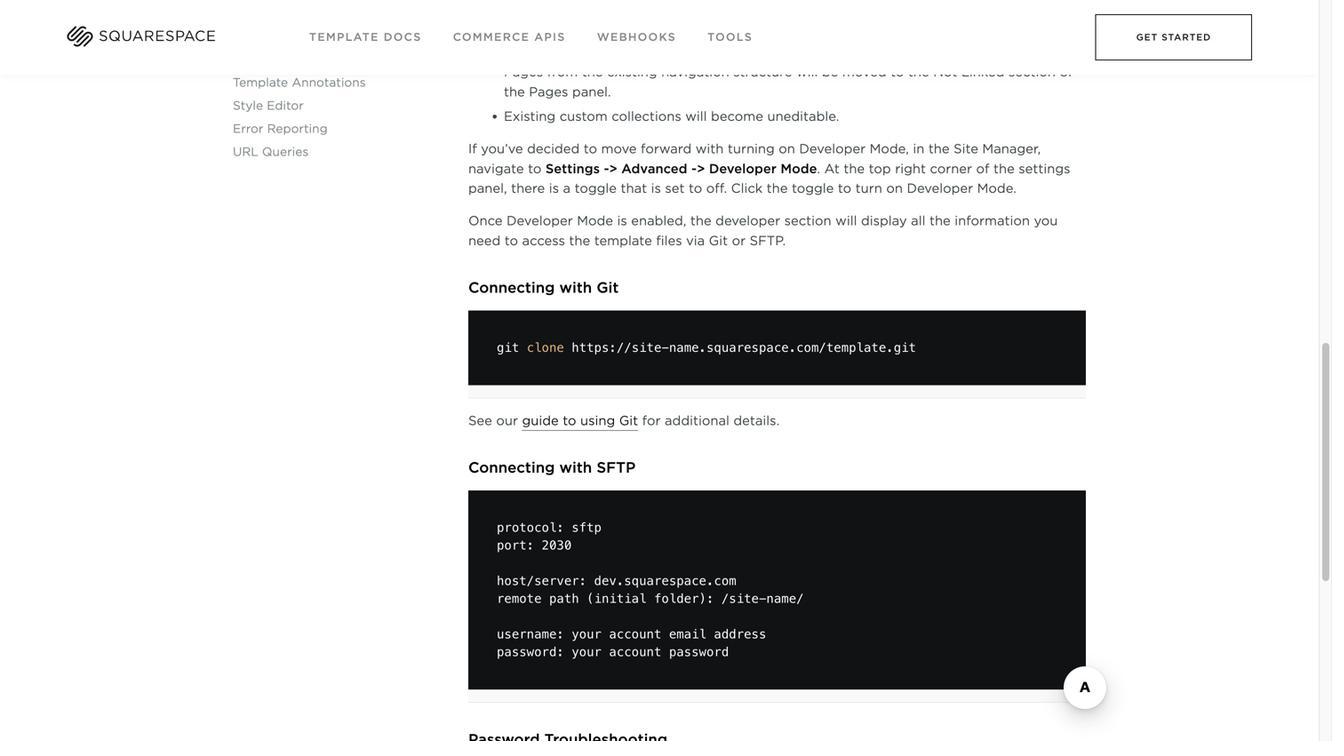 Task type: describe. For each thing, give the bounding box(es) containing it.
you
[[1035, 214, 1058, 229]]

sftp.
[[750, 233, 786, 249]]

at
[[825, 161, 840, 176]]

developer up the click
[[709, 161, 777, 176]]

if
[[469, 141, 477, 156]]

additional
[[665, 414, 730, 429]]

but
[[543, 20, 566, 36]]

1 vertical spatial pages
[[529, 85, 569, 100]]

access
[[522, 233, 565, 249]]

in
[[914, 141, 925, 156]]

site
[[954, 141, 979, 156]]

moved
[[843, 65, 887, 80]]

for
[[643, 414, 661, 429]]

mode.
[[978, 181, 1017, 196]]

display
[[862, 214, 908, 229]]

2030
[[542, 539, 572, 553]]

guide
[[522, 414, 559, 429]]

the inside if you've decided to move forward with turning on developer mode, in the site manager, navigate to
[[929, 141, 950, 156]]

to up "there"
[[528, 161, 542, 176]]

. at the top right corner of the settings panel, there is a toggle that is set to off. click the toggle to turn on developer mode.
[[469, 161, 1071, 196]]

the right 'at'
[[844, 161, 865, 176]]

2 vertical spatial git
[[620, 414, 639, 429]]

get started link
[[1096, 14, 1253, 60]]

existing for existing custom collections will become uneditable.
[[504, 109, 556, 124]]

2 your from the top
[[572, 645, 602, 660]]

1 horizontal spatial mode
[[781, 161, 818, 176]]

get started
[[1137, 32, 1212, 43]]

guide to using git link
[[522, 414, 639, 431]]

git clone https://site-name.squarespace.com/template.git
[[497, 341, 917, 355]]

revert
[[784, 45, 822, 60]]

address
[[714, 628, 767, 642]]

from
[[547, 65, 578, 80]]

1 vertical spatial existing
[[607, 65, 658, 80]]

.
[[818, 161, 821, 176]]

local
[[233, 30, 265, 43]]

via
[[687, 233, 705, 249]]

navigation down the webhooks 'link'
[[623, 45, 691, 60]]

commerce
[[453, 31, 530, 44]]

2 > from the left
[[697, 161, 706, 176]]

with for git
[[560, 279, 592, 296]]

site's
[[532, 45, 565, 60]]

the up moved
[[844, 45, 865, 60]]

tools
[[708, 31, 753, 44]]

settings
[[546, 161, 600, 176]]

to down 'at'
[[838, 181, 852, 196]]

section inside the site's existing navigation structure will revert to the original navigation structure. pages from the existing navigation structure will be moved to the not linked section of the pages panel.
[[1009, 65, 1056, 80]]

collections
[[612, 109, 682, 124]]

1 horizontal spatial items
[[614, 0, 649, 16]]

template docs
[[309, 31, 422, 44]]

that
[[621, 181, 647, 196]]

with inside if you've decided to move forward with turning on developer mode, in the site manager, navigate to
[[696, 141, 724, 156]]

the inside existing content items based on custom types will still be editable as their base content items but without the custom fields.
[[624, 20, 645, 36]]

connecting for connecting with git
[[469, 279, 555, 296]]

template for template annotations
[[233, 76, 288, 90]]

to left 'using'
[[563, 414, 577, 429]]

with for sftp
[[560, 459, 592, 477]]

turning
[[728, 141, 775, 156]]

to up the settings
[[584, 141, 598, 156]]

git
[[497, 341, 520, 355]]

protocol: sftp port: 2030 host/server: dev.squarespace.com remote path (initial folder): /site-name/ username: your account email address password: your account password
[[497, 521, 804, 660]]

2 toggle from the left
[[792, 181, 834, 196]]

right
[[896, 161, 927, 176]]

advanced
[[622, 161, 688, 176]]

to inside 'once developer mode is enabled, the developer section will display all the information you need to access the template files via git or sftp.'
[[505, 233, 518, 249]]

port:
[[497, 539, 535, 553]]

navigation up not
[[921, 45, 989, 60]]

move
[[602, 141, 637, 156]]

path
[[550, 592, 579, 607]]

of inside . at the top right corner of the settings panel, there is a toggle that is set to off. click the toggle to turn on developer mode.
[[977, 161, 990, 176]]

template annotations
[[233, 76, 366, 90]]

details.
[[734, 414, 780, 429]]

the down the
[[504, 85, 525, 100]]

editor
[[267, 99, 304, 113]]

without
[[570, 20, 620, 36]]

style editor link
[[233, 99, 429, 113]]

section inside 'once developer mode is enabled, the developer section will display all the information you need to access the template files via git or sftp.'
[[785, 214, 832, 229]]

not
[[934, 65, 958, 80]]

1 account from the top
[[609, 628, 662, 642]]

of inside the site's existing navigation structure will revert to the original navigation structure. pages from the existing navigation structure will be moved to the not linked section of the pages panel.
[[1060, 65, 1074, 80]]

annotations
[[292, 76, 366, 90]]

password
[[669, 645, 729, 660]]

template for template docs
[[309, 31, 379, 44]]

navigate
[[469, 161, 524, 176]]

folder):
[[654, 592, 714, 607]]

username:
[[497, 628, 564, 642]]

webhooks
[[597, 31, 677, 44]]

fields.
[[701, 20, 739, 36]]

decided
[[527, 141, 580, 156]]

1 vertical spatial items
[[504, 20, 539, 36]]

local development
[[233, 30, 350, 43]]

1 > from the left
[[610, 161, 618, 176]]

commerce apis
[[453, 31, 566, 44]]

panel.
[[573, 85, 611, 100]]

their
[[957, 0, 986, 16]]

will left revert
[[758, 45, 780, 60]]

1 vertical spatial git
[[597, 279, 619, 296]]

as
[[938, 0, 953, 16]]

on inside if you've decided to move forward with turning on developer mode, in the site manager, navigate to
[[779, 141, 796, 156]]

types
[[769, 0, 805, 16]]

webhooks link
[[597, 31, 677, 44]]

local development link
[[233, 30, 429, 43]]

error reporting
[[233, 122, 328, 136]]

information
[[955, 214, 1031, 229]]

remote
[[497, 592, 542, 607]]

original
[[869, 45, 917, 60]]

error
[[233, 122, 264, 136]]

click
[[731, 181, 763, 196]]

https://site-
[[572, 341, 669, 355]]

the up the mode.
[[994, 161, 1015, 176]]

2 horizontal spatial is
[[651, 181, 661, 196]]

there
[[511, 181, 545, 196]]

developer inside if you've decided to move forward with turning on developer mode, in the site manager, navigate to
[[800, 141, 866, 156]]



Task type: locate. For each thing, give the bounding box(es) containing it.
1 vertical spatial your
[[572, 645, 602, 660]]

developer inside 'once developer mode is enabled, the developer section will display all the information you need to access the template files via git or sftp.'
[[507, 214, 573, 229]]

1 horizontal spatial template
[[309, 31, 379, 44]]

structure.
[[993, 45, 1055, 60]]

to down original
[[891, 65, 905, 80]]

>
[[610, 161, 618, 176], [697, 161, 706, 176]]

2 vertical spatial with
[[560, 459, 592, 477]]

existing
[[504, 0, 556, 16], [504, 109, 556, 124]]

is inside 'once developer mode is enabled, the developer section will display all the information you need to access the template files via git or sftp.'
[[618, 214, 628, 229]]

2 vertical spatial on
[[887, 181, 903, 196]]

existing inside existing content items based on custom types will still be editable as their base content items but without the custom fields.
[[504, 0, 556, 16]]

queries
[[262, 145, 309, 159]]

git left "or"
[[709, 233, 728, 249]]

0 vertical spatial template
[[309, 31, 379, 44]]

error reporting link
[[233, 122, 429, 136]]

1 vertical spatial connecting
[[469, 459, 555, 477]]

existing for existing content items based on custom types will still be editable as their base content items but without the custom fields.
[[504, 0, 556, 16]]

git
[[709, 233, 728, 249], [597, 279, 619, 296], [620, 414, 639, 429]]

on inside existing content items based on custom types will still be editable as their base content items but without the custom fields.
[[697, 0, 713, 16]]

see
[[469, 414, 492, 429]]

with left "sftp" at the bottom left of page
[[560, 459, 592, 477]]

1 vertical spatial be
[[822, 65, 839, 80]]

1 vertical spatial of
[[977, 161, 990, 176]]

1 vertical spatial custom
[[649, 20, 697, 36]]

template
[[595, 233, 652, 249]]

developer up the access
[[507, 214, 573, 229]]

on inside . at the top right corner of the settings panel, there is a toggle that is set to off. click the toggle to turn on developer mode.
[[887, 181, 903, 196]]

connecting down need
[[469, 279, 555, 296]]

0 horizontal spatial toggle
[[575, 181, 617, 196]]

connecting for connecting with sftp
[[469, 459, 555, 477]]

email
[[669, 628, 707, 642]]

1 vertical spatial mode
[[577, 214, 614, 229]]

1 horizontal spatial -
[[692, 161, 697, 176]]

name.squarespace.com/template.git
[[669, 341, 917, 355]]

to right revert
[[826, 45, 840, 60]]

will
[[809, 0, 831, 16], [758, 45, 780, 60], [797, 65, 818, 80], [686, 109, 707, 124], [836, 214, 858, 229]]

existing down without
[[569, 45, 619, 60]]

0 vertical spatial with
[[696, 141, 724, 156]]

settings -> advanced -> developer mode
[[546, 161, 818, 176]]

to right need
[[505, 233, 518, 249]]

developer
[[716, 214, 781, 229]]

1 horizontal spatial of
[[1060, 65, 1074, 80]]

0 vertical spatial items
[[614, 0, 649, 16]]

1 vertical spatial section
[[785, 214, 832, 229]]

if you've decided to move forward with turning on developer mode, in the site manager, navigate to
[[469, 141, 1041, 176]]

1 vertical spatial structure
[[734, 65, 793, 80]]

1 vertical spatial with
[[560, 279, 592, 296]]

custom up fields.
[[717, 0, 765, 16]]

the right without
[[624, 20, 645, 36]]

with
[[696, 141, 724, 156], [560, 279, 592, 296], [560, 459, 592, 477]]

on up . at the top right corner of the settings panel, there is a toggle that is set to off. click the toggle to turn on developer mode.
[[779, 141, 796, 156]]

0 vertical spatial mode
[[781, 161, 818, 176]]

section down "structure."
[[1009, 65, 1056, 80]]

custom down based
[[649, 20, 697, 36]]

with down the access
[[560, 279, 592, 296]]

2 horizontal spatial on
[[887, 181, 903, 196]]

developer up 'at'
[[800, 141, 866, 156]]

mode up the template
[[577, 214, 614, 229]]

panel,
[[469, 181, 507, 196]]

enabled,
[[632, 214, 687, 229]]

1 - from the left
[[604, 161, 610, 176]]

developer down corner
[[907, 181, 974, 196]]

sftp
[[597, 459, 636, 477]]

the right the access
[[569, 233, 591, 249]]

be inside the site's existing navigation structure will revert to the original navigation structure. pages from the existing navigation structure will be moved to the not linked section of the pages panel.
[[822, 65, 839, 80]]

1 existing from the top
[[504, 0, 556, 16]]

need
[[469, 233, 501, 249]]

all
[[912, 214, 926, 229]]

a
[[563, 181, 571, 196]]

connecting down our
[[469, 459, 555, 477]]

our
[[496, 414, 518, 429]]

the right all
[[930, 214, 951, 229]]

> right advanced in the top of the page
[[697, 161, 706, 176]]

connecting with sftp
[[469, 459, 636, 477]]

mode inside 'once developer mode is enabled, the developer section will display all the information you need to access the template files via git or sftp.'
[[577, 214, 614, 229]]

top
[[869, 161, 892, 176]]

0 horizontal spatial content
[[560, 0, 610, 16]]

is up the template
[[618, 214, 628, 229]]

url queries
[[233, 145, 309, 159]]

0 vertical spatial pages
[[504, 65, 543, 80]]

0 horizontal spatial of
[[977, 161, 990, 176]]

1 vertical spatial on
[[779, 141, 796, 156]]

on down the top
[[887, 181, 903, 196]]

/site-
[[722, 592, 767, 607]]

0 vertical spatial of
[[1060, 65, 1074, 80]]

0 horizontal spatial is
[[549, 181, 559, 196]]

content up without
[[560, 0, 610, 16]]

2 connecting from the top
[[469, 459, 555, 477]]

section
[[1009, 65, 1056, 80], [785, 214, 832, 229]]

the site's existing navigation structure will revert to the original navigation structure. pages from the existing navigation structure will be moved to the not linked section of the pages panel.
[[504, 45, 1074, 100]]

is left set
[[651, 181, 661, 196]]

0 vertical spatial existing
[[504, 0, 556, 16]]

0 horizontal spatial template
[[233, 76, 288, 90]]

using
[[581, 414, 616, 429]]

on
[[697, 0, 713, 16], [779, 141, 796, 156], [887, 181, 903, 196]]

mode left 'at'
[[781, 161, 818, 176]]

linked
[[962, 65, 1005, 80]]

2 horizontal spatial custom
[[717, 0, 765, 16]]

1 vertical spatial account
[[609, 645, 662, 660]]

to
[[826, 45, 840, 60], [891, 65, 905, 80], [584, 141, 598, 156], [528, 161, 542, 176], [689, 181, 703, 196], [838, 181, 852, 196], [505, 233, 518, 249], [563, 414, 577, 429]]

will inside existing content items based on custom types will still be editable as their base content items but without the custom fields.
[[809, 0, 831, 16]]

sftp
[[572, 521, 602, 536]]

of up the mode.
[[977, 161, 990, 176]]

the left not
[[909, 65, 930, 80]]

0 horizontal spatial mode
[[577, 214, 614, 229]]

based
[[653, 0, 693, 16]]

0 vertical spatial account
[[609, 628, 662, 642]]

2 vertical spatial custom
[[560, 109, 608, 124]]

url queries link
[[233, 145, 429, 159]]

(initial
[[587, 592, 647, 607]]

2 content from the left
[[1025, 0, 1075, 16]]

1 horizontal spatial custom
[[649, 20, 697, 36]]

your down path
[[572, 628, 602, 642]]

0 horizontal spatial be
[[822, 65, 839, 80]]

items
[[614, 0, 649, 16], [504, 20, 539, 36]]

the right in
[[929, 141, 950, 156]]

host/server:
[[497, 574, 587, 589]]

1 horizontal spatial on
[[779, 141, 796, 156]]

url
[[233, 145, 259, 159]]

0 vertical spatial be
[[861, 0, 878, 16]]

0 vertical spatial connecting
[[469, 279, 555, 296]]

become
[[711, 109, 764, 124]]

0 horizontal spatial custom
[[560, 109, 608, 124]]

> down "move"
[[610, 161, 618, 176]]

custom down panel.
[[560, 109, 608, 124]]

mode,
[[870, 141, 910, 156]]

0 vertical spatial existing
[[569, 45, 619, 60]]

once
[[469, 214, 503, 229]]

1 horizontal spatial content
[[1025, 0, 1075, 16]]

0 horizontal spatial -
[[604, 161, 610, 176]]

git down the template
[[597, 279, 619, 296]]

1 toggle from the left
[[575, 181, 617, 196]]

see our guide to using git for additional details.
[[469, 414, 780, 429]]

content right base
[[1025, 0, 1075, 16]]

1 horizontal spatial toggle
[[792, 181, 834, 196]]

toggle down .
[[792, 181, 834, 196]]

1 your from the top
[[572, 628, 602, 642]]

will left still
[[809, 0, 831, 16]]

corner
[[931, 161, 973, 176]]

0 vertical spatial your
[[572, 628, 602, 642]]

git inside 'once developer mode is enabled, the developer section will display all the information you need to access the template files via git or sftp.'
[[709, 233, 728, 249]]

0 horizontal spatial section
[[785, 214, 832, 229]]

1 content from the left
[[560, 0, 610, 16]]

-
[[604, 161, 610, 176], [692, 161, 697, 176]]

0 vertical spatial section
[[1009, 65, 1056, 80]]

0 vertical spatial custom
[[717, 0, 765, 16]]

the up via
[[691, 214, 712, 229]]

1 vertical spatial existing
[[504, 109, 556, 124]]

base
[[990, 0, 1021, 16]]

1 vertical spatial template
[[233, 76, 288, 90]]

be left moved
[[822, 65, 839, 80]]

still
[[835, 0, 857, 16]]

1 horizontal spatial section
[[1009, 65, 1056, 80]]

your right password:
[[572, 645, 602, 660]]

files
[[656, 233, 683, 249]]

pages down from
[[529, 85, 569, 100]]

the
[[504, 45, 528, 60]]

development
[[269, 30, 350, 43]]

to right set
[[689, 181, 703, 196]]

tools link
[[708, 31, 753, 44]]

- down "move"
[[604, 161, 610, 176]]

1 connecting from the top
[[469, 279, 555, 296]]

be inside existing content items based on custom types will still be editable as their base content items but without the custom fields.
[[861, 0, 878, 16]]

on up fields.
[[697, 0, 713, 16]]

pages down the
[[504, 65, 543, 80]]

navigation down 'tools'
[[662, 65, 730, 80]]

uneditable.
[[768, 109, 840, 124]]

with up settings -> advanced -> developer mode
[[696, 141, 724, 156]]

of right linked
[[1060, 65, 1074, 80]]

will left become
[[686, 109, 707, 124]]

0 horizontal spatial on
[[697, 0, 713, 16]]

protocol:
[[497, 521, 564, 536]]

toggle right a
[[575, 181, 617, 196]]

1 horizontal spatial >
[[697, 161, 706, 176]]

the up panel.
[[582, 65, 603, 80]]

style
[[233, 99, 263, 113]]

is left a
[[549, 181, 559, 196]]

started
[[1162, 32, 1212, 43]]

will down revert
[[797, 65, 818, 80]]

manager,
[[983, 141, 1041, 156]]

template up style editor
[[233, 76, 288, 90]]

0 vertical spatial structure
[[695, 45, 754, 60]]

2 - from the left
[[692, 161, 697, 176]]

- down forward
[[692, 161, 697, 176]]

password:
[[497, 645, 564, 660]]

0 vertical spatial git
[[709, 233, 728, 249]]

template up template annotations link
[[309, 31, 379, 44]]

will left display
[[836, 214, 858, 229]]

off.
[[707, 181, 727, 196]]

existing content items based on custom types will still be editable as their base content items but without the custom fields.
[[504, 0, 1075, 36]]

0 vertical spatial on
[[697, 0, 713, 16]]

2 account from the top
[[609, 645, 662, 660]]

developer inside . at the top right corner of the settings panel, there is a toggle that is set to off. click the toggle to turn on developer mode.
[[907, 181, 974, 196]]

be right still
[[861, 0, 878, 16]]

git left for on the left
[[620, 414, 639, 429]]

style editor
[[233, 99, 304, 113]]

structure down 'tools'
[[695, 45, 754, 60]]

existing down the webhooks 'link'
[[607, 65, 658, 80]]

1 horizontal spatial is
[[618, 214, 628, 229]]

structure
[[695, 45, 754, 60], [734, 65, 793, 80]]

0 horizontal spatial >
[[610, 161, 618, 176]]

items up the webhooks 'link'
[[614, 0, 649, 16]]

turn
[[856, 181, 883, 196]]

the right the click
[[767, 181, 788, 196]]

existing up decided
[[504, 109, 556, 124]]

toggle
[[575, 181, 617, 196], [792, 181, 834, 196]]

will inside 'once developer mode is enabled, the developer section will display all the information you need to access the template files via git or sftp.'
[[836, 214, 858, 229]]

2 existing from the top
[[504, 109, 556, 124]]

existing up 'but'
[[504, 0, 556, 16]]

is
[[549, 181, 559, 196], [651, 181, 661, 196], [618, 214, 628, 229]]

clone
[[527, 341, 565, 355]]

section up sftp.
[[785, 214, 832, 229]]

structure down revert
[[734, 65, 793, 80]]

0 horizontal spatial items
[[504, 20, 539, 36]]

items up the
[[504, 20, 539, 36]]

account
[[609, 628, 662, 642], [609, 645, 662, 660]]

template docs link
[[309, 31, 422, 44]]

1 horizontal spatial be
[[861, 0, 878, 16]]



Task type: vqa. For each thing, say whether or not it's contained in the screenshot.
the Existing content items based on custom types will still be editable as their base content items but without the custom fields.
yes



